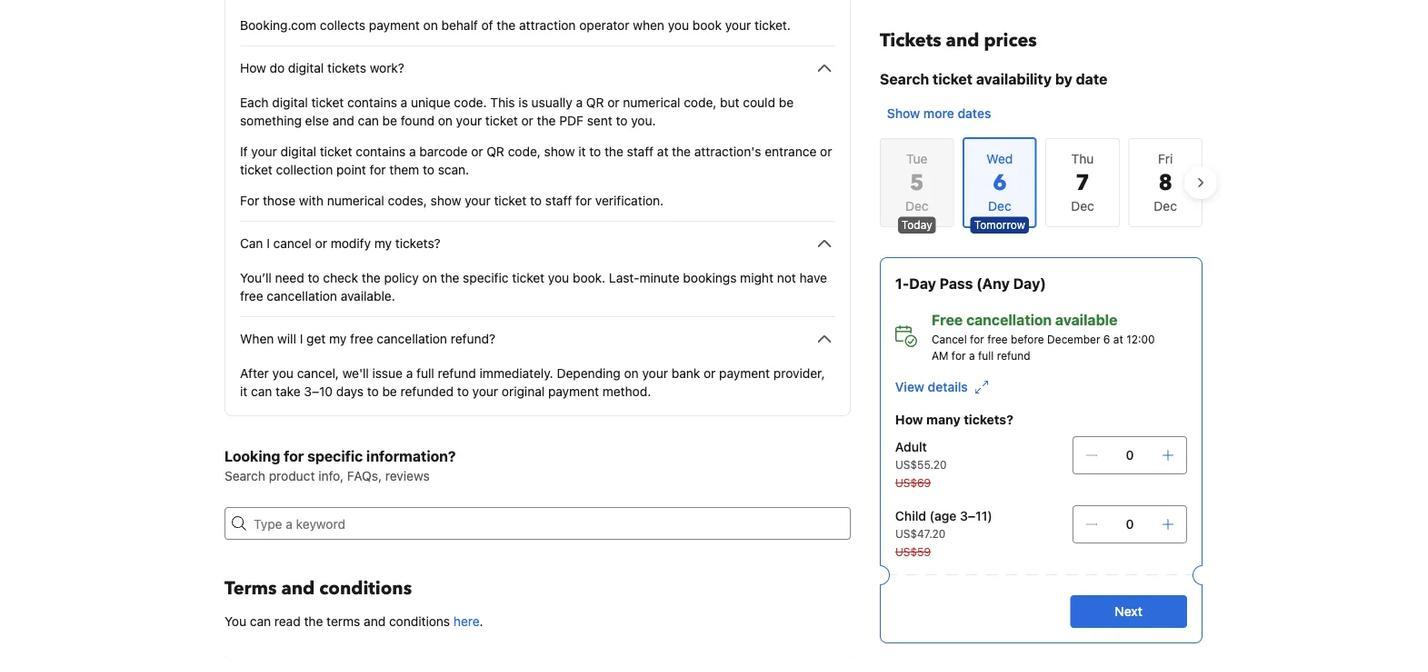 Task type: vqa. For each thing, say whether or not it's contained in the screenshot.
the Booking.com image
no



Task type: describe. For each thing, give the bounding box(es) containing it.
ticket down if your digital ticket contains a barcode or qr code, show it to the staff at the attraction's entrance or ticket collection point for them to scan.
[[494, 193, 527, 208]]

tue 5 dec today
[[902, 151, 932, 231]]

next
[[1115, 604, 1143, 619]]

fri 8 dec
[[1154, 151, 1177, 214]]

thu 7 dec
[[1071, 151, 1094, 214]]

dates
[[958, 106, 991, 121]]

have
[[800, 270, 827, 285]]

you'll need to check the policy on the specific ticket you book. last-minute bookings might not have free cancellation available.
[[240, 270, 827, 304]]

0 vertical spatial search
[[880, 70, 929, 88]]

today
[[902, 219, 932, 231]]

code, inside if your digital ticket contains a barcode or qr code, show it to the staff at the attraction's entrance or ticket collection point for them to scan.
[[508, 144, 541, 159]]

refund inside free cancellation available cancel for free before december 6 at 12:00 am for a full refund
[[997, 349, 1031, 362]]

(any
[[976, 275, 1010, 292]]

day)
[[1013, 275, 1046, 292]]

show more dates
[[887, 106, 991, 121]]

days
[[336, 384, 364, 399]]

3–11)
[[960, 509, 992, 524]]

here
[[453, 614, 480, 629]]

refunded
[[400, 384, 454, 399]]

your down immediately.
[[472, 384, 498, 399]]

it inside if your digital ticket contains a barcode or qr code, show it to the staff at the attraction's entrance or ticket collection point for them to scan.
[[578, 144, 586, 159]]

but
[[720, 95, 739, 110]]

tickets
[[327, 60, 366, 75]]

more
[[923, 106, 954, 121]]

digital for do
[[288, 60, 324, 75]]

issue
[[372, 366, 403, 381]]

to inside each digital ticket contains a unique code. this is usually a qr or numerical code, but could be something else and can be found on your ticket or the pdf sent to you.
[[616, 113, 628, 128]]

when
[[240, 331, 274, 346]]

can inside after you cancel, we'll issue a full refund immediately. depending on your bank or payment provider, it can take 3–10 days to be refunded to your original payment method.
[[251, 384, 272, 399]]

1 vertical spatial show
[[431, 193, 461, 208]]

your right book at the top of page
[[725, 18, 751, 33]]

you inside after you cancel, we'll issue a full refund immediately. depending on your bank or payment provider, it can take 3–10 days to be refunded to your original payment method.
[[272, 366, 294, 381]]

info,
[[318, 469, 344, 484]]

check
[[323, 270, 358, 285]]

when will i get my free cancellation refund?
[[240, 331, 495, 346]]

2 vertical spatial can
[[250, 614, 271, 629]]

faqs,
[[347, 469, 382, 484]]

before
[[1011, 333, 1044, 345]]

2 vertical spatial payment
[[548, 384, 599, 399]]

0 vertical spatial be
[[779, 95, 794, 110]]

minute
[[640, 270, 680, 285]]

looking for specific information? search product info, faqs, reviews
[[225, 448, 456, 484]]

adult
[[895, 440, 927, 454]]

depending
[[557, 366, 621, 381]]

available.
[[341, 289, 395, 304]]

your down scan.
[[465, 193, 491, 208]]

digital for your
[[280, 144, 316, 159]]

on inside each digital ticket contains a unique code. this is usually a qr or numerical code, but could be something else and can be found on your ticket or the pdf sent to you.
[[438, 113, 453, 128]]

show
[[887, 106, 920, 121]]

and up read
[[281, 576, 315, 601]]

prices
[[984, 28, 1037, 53]]

am
[[932, 349, 949, 362]]

you'll
[[240, 270, 272, 285]]

for left the verification.
[[575, 193, 592, 208]]

dec for 5
[[905, 199, 929, 214]]

1 vertical spatial numerical
[[327, 193, 384, 208]]

the left attraction's
[[672, 144, 691, 159]]

or down is
[[521, 113, 533, 128]]

product
[[269, 469, 315, 484]]

12:00
[[1126, 333, 1155, 345]]

booking.com collects payment on behalf of the attraction operator when you book your ticket.
[[240, 18, 791, 33]]

full inside after you cancel, we'll issue a full refund immediately. depending on your bank or payment provider, it can take 3–10 days to be refunded to your original payment method.
[[416, 366, 434, 381]]

your inside each digital ticket contains a unique code. this is usually a qr or numerical code, but could be something else and can be found on your ticket or the pdf sent to you.
[[456, 113, 482, 128]]

be for after you cancel, we'll issue a full refund immediately. depending on your bank or payment provider, it can take 3–10 days to be refunded to your original payment method.
[[382, 384, 397, 399]]

0 for adult
[[1126, 448, 1134, 463]]

each
[[240, 95, 269, 110]]

how do digital tickets work? button
[[240, 57, 835, 79]]

fri
[[1158, 151, 1173, 166]]

operator
[[579, 18, 629, 33]]

3–10
[[304, 384, 333, 399]]

can
[[240, 236, 263, 251]]

next button
[[1070, 595, 1187, 628]]

or right barcode
[[471, 144, 483, 159]]

ticket up show more dates
[[933, 70, 973, 88]]

(age
[[930, 509, 957, 524]]

your inside if your digital ticket contains a barcode or qr code, show it to the staff at the attraction's entrance or ticket collection point for them to scan.
[[251, 144, 277, 159]]

qr inside each digital ticket contains a unique code. this is usually a qr or numerical code, but could be something else and can be found on your ticket or the pdf sent to you.
[[586, 95, 604, 110]]

and right terms
[[364, 614, 386, 629]]

will
[[277, 331, 296, 346]]

0 for child (age 3–11)
[[1126, 517, 1134, 532]]

might
[[740, 270, 774, 285]]

how for how do digital tickets work?
[[240, 60, 266, 75]]

something
[[240, 113, 302, 128]]

5
[[910, 168, 924, 198]]

free
[[932, 311, 963, 329]]

cancellation inside free cancellation available cancel for free before december 6 at 12:00 am for a full refund
[[966, 311, 1052, 329]]

a inside if your digital ticket contains a barcode or qr code, show it to the staff at the attraction's entrance or ticket collection point for them to scan.
[[409, 144, 416, 159]]

region containing 5
[[865, 130, 1217, 235]]

specific inside you'll need to check the policy on the specific ticket you book. last-minute bookings might not have free cancellation available.
[[463, 270, 509, 285]]

ticket up else
[[311, 95, 344, 110]]

ticket inside you'll need to check the policy on the specific ticket you book. last-minute bookings might not have free cancellation available.
[[512, 270, 545, 285]]

on inside after you cancel, we'll issue a full refund immediately. depending on your bank or payment provider, it can take 3–10 days to be refunded to your original payment method.
[[624, 366, 639, 381]]

this
[[490, 95, 515, 110]]

the right policy
[[440, 270, 459, 285]]

tue
[[906, 151, 928, 166]]

you for book
[[668, 18, 689, 33]]

terms
[[326, 614, 360, 629]]

1 vertical spatial payment
[[719, 366, 770, 381]]

Type a keyword field
[[246, 507, 851, 540]]

a up pdf
[[576, 95, 583, 110]]

digital inside each digital ticket contains a unique code. this is usually a qr or numerical code, but could be something else and can be found on your ticket or the pdf sent to you.
[[272, 95, 308, 110]]

refund?
[[451, 331, 495, 346]]

the up available.
[[362, 270, 381, 285]]

is
[[518, 95, 528, 110]]

read
[[274, 614, 301, 629]]

work?
[[370, 60, 404, 75]]

else
[[305, 113, 329, 128]]

free inside you'll need to check the policy on the specific ticket you book. last-minute bookings might not have free cancellation available.
[[240, 289, 263, 304]]

specific inside looking for specific information? search product info, faqs, reviews
[[307, 448, 363, 465]]

reviews
[[385, 469, 430, 484]]

or inside after you cancel, we'll issue a full refund immediately. depending on your bank or payment provider, it can take 3–10 days to be refunded to your original payment method.
[[704, 366, 716, 381]]

here link
[[453, 614, 480, 629]]

or up sent
[[607, 95, 620, 110]]

show inside if your digital ticket contains a barcode or qr code, show it to the staff at the attraction's entrance or ticket collection point for them to scan.
[[544, 144, 575, 159]]

or right entrance
[[820, 144, 832, 159]]

search ticket availability by date
[[880, 70, 1108, 88]]

be for each digital ticket contains a unique code. this is usually a qr or numerical code, but could be something else and can be found on your ticket or the pdf sent to you.
[[382, 113, 397, 128]]

with
[[299, 193, 324, 208]]

full inside free cancellation available cancel for free before december 6 at 12:00 am for a full refund
[[978, 349, 994, 362]]

numerical inside each digital ticket contains a unique code. this is usually a qr or numerical code, but could be something else and can be found on your ticket or the pdf sent to you.
[[623, 95, 680, 110]]

on left behalf
[[423, 18, 438, 33]]

cancellation inside you'll need to check the policy on the specific ticket you book. last-minute bookings might not have free cancellation available.
[[267, 289, 337, 304]]

qr inside if your digital ticket contains a barcode or qr code, show it to the staff at the attraction's entrance or ticket collection point for them to scan.
[[487, 144, 504, 159]]

1 horizontal spatial tickets?
[[964, 412, 1013, 427]]

them
[[389, 162, 419, 177]]

each digital ticket contains a unique code. this is usually a qr or numerical code, but could be something else and can be found on your ticket or the pdf sent to you.
[[240, 95, 794, 128]]

immediately.
[[480, 366, 553, 381]]

to down if your digital ticket contains a barcode or qr code, show it to the staff at the attraction's entrance or ticket collection point for them to scan.
[[530, 193, 542, 208]]

the right of
[[497, 18, 516, 33]]

the down sent
[[604, 144, 623, 159]]

for right am
[[952, 349, 966, 362]]

attraction's
[[694, 144, 761, 159]]

the inside each digital ticket contains a unique code. this is usually a qr or numerical code, but could be something else and can be found on your ticket or the pdf sent to you.
[[537, 113, 556, 128]]

and inside each digital ticket contains a unique code. this is usually a qr or numerical code, but could be something else and can be found on your ticket or the pdf sent to you.
[[332, 113, 354, 128]]

how many tickets?
[[895, 412, 1013, 427]]

1-day pass (any day)
[[895, 275, 1046, 292]]



Task type: locate. For each thing, give the bounding box(es) containing it.
1 horizontal spatial refund
[[997, 349, 1031, 362]]

1 vertical spatial can
[[251, 384, 272, 399]]

pdf
[[559, 113, 584, 128]]

0 horizontal spatial refund
[[438, 366, 476, 381]]

you
[[225, 614, 246, 629]]

i right will at the left bottom of page
[[300, 331, 303, 346]]

or right cancel
[[315, 236, 327, 251]]

dec for 7
[[1071, 199, 1094, 214]]

1 horizontal spatial specific
[[463, 270, 509, 285]]

terms
[[225, 576, 277, 601]]

on up method.
[[624, 366, 639, 381]]

qr
[[586, 95, 604, 110], [487, 144, 504, 159]]

contains
[[347, 95, 397, 110], [356, 144, 406, 159]]

show down scan.
[[431, 193, 461, 208]]

0 horizontal spatial qr
[[487, 144, 504, 159]]

1 dec from the left
[[905, 199, 929, 214]]

tickets and prices
[[880, 28, 1037, 53]]

specific up refund?
[[463, 270, 509, 285]]

dec up 'today'
[[905, 199, 929, 214]]

a inside after you cancel, we'll issue a full refund immediately. depending on your bank or payment provider, it can take 3–10 days to be refunded to your original payment method.
[[406, 366, 413, 381]]

0 vertical spatial numerical
[[623, 95, 680, 110]]

1 horizontal spatial staff
[[627, 144, 654, 159]]

2 vertical spatial cancellation
[[377, 331, 447, 346]]

1 vertical spatial contains
[[356, 144, 406, 159]]

payment left provider, at the bottom
[[719, 366, 770, 381]]

qr down each digital ticket contains a unique code. this is usually a qr or numerical code, but could be something else and can be found on your ticket or the pdf sent to you. in the top of the page
[[487, 144, 504, 159]]

to right refunded on the left bottom
[[457, 384, 469, 399]]

book.
[[573, 270, 606, 285]]

for right point
[[370, 162, 386, 177]]

code.
[[454, 95, 487, 110]]

point
[[336, 162, 366, 177]]

0 vertical spatial full
[[978, 349, 994, 362]]

code, left 'but'
[[684, 95, 717, 110]]

free up we'll
[[350, 331, 373, 346]]

for right cancel
[[970, 333, 984, 345]]

thu
[[1071, 151, 1094, 166]]

full right am
[[978, 349, 994, 362]]

after you cancel, we'll issue a full refund immediately. depending on your bank or payment provider, it can take 3–10 days to be refunded to your original payment method.
[[240, 366, 825, 399]]

0 horizontal spatial cancellation
[[267, 289, 337, 304]]

it down after
[[240, 384, 247, 399]]

show down pdf
[[544, 144, 575, 159]]

a right issue
[[406, 366, 413, 381]]

0 vertical spatial code,
[[684, 95, 717, 110]]

conditions
[[319, 576, 412, 601], [389, 614, 450, 629]]

0 horizontal spatial numerical
[[327, 193, 384, 208]]

0 vertical spatial tickets?
[[395, 236, 441, 251]]

0 vertical spatial staff
[[627, 144, 654, 159]]

1 vertical spatial refund
[[438, 366, 476, 381]]

to inside you'll need to check the policy on the specific ticket you book. last-minute bookings might not have free cancellation available.
[[308, 270, 319, 285]]

free cancellation available cancel for free before december 6 at 12:00 am for a full refund
[[932, 311, 1155, 362]]

bank
[[672, 366, 700, 381]]

tickets? up policy
[[395, 236, 441, 251]]

0 horizontal spatial i
[[267, 236, 270, 251]]

a up found
[[401, 95, 407, 110]]

how up adult
[[895, 412, 923, 427]]

0 horizontal spatial show
[[431, 193, 461, 208]]

1 horizontal spatial code,
[[684, 95, 717, 110]]

refund inside after you cancel, we'll issue a full refund immediately. depending on your bank or payment provider, it can take 3–10 days to be refunded to your original payment method.
[[438, 366, 476, 381]]

you left book at the top of page
[[668, 18, 689, 33]]

0 vertical spatial at
[[657, 144, 668, 159]]

search up show
[[880, 70, 929, 88]]

1 vertical spatial be
[[382, 113, 397, 128]]

1 vertical spatial how
[[895, 412, 923, 427]]

1-
[[895, 275, 909, 292]]

dec for 8
[[1154, 199, 1177, 214]]

to
[[616, 113, 628, 128], [589, 144, 601, 159], [423, 162, 434, 177], [530, 193, 542, 208], [308, 270, 319, 285], [367, 384, 379, 399], [457, 384, 469, 399]]

0 vertical spatial cancellation
[[267, 289, 337, 304]]

0 vertical spatial can
[[358, 113, 379, 128]]

1 vertical spatial staff
[[545, 193, 572, 208]]

show
[[544, 144, 575, 159], [431, 193, 461, 208]]

at up the verification.
[[657, 144, 668, 159]]

free
[[240, 289, 263, 304], [350, 331, 373, 346], [987, 333, 1008, 345]]

be down issue
[[382, 384, 397, 399]]

for inside looking for specific information? search product info, faqs, reviews
[[284, 448, 304, 465]]

when
[[633, 18, 664, 33]]

staff down if your digital ticket contains a barcode or qr code, show it to the staff at the attraction's entrance or ticket collection point for them to scan.
[[545, 193, 572, 208]]

a right am
[[969, 349, 975, 362]]

conditions up you can read the terms and conditions here .
[[319, 576, 412, 601]]

your down code.
[[456, 113, 482, 128]]

can i cancel or modify my tickets? button
[[240, 233, 835, 255]]

0 horizontal spatial tickets?
[[395, 236, 441, 251]]

free down you'll
[[240, 289, 263, 304]]

sent
[[587, 113, 612, 128]]

ticket.
[[754, 18, 791, 33]]

at right 6
[[1113, 333, 1123, 345]]

1 horizontal spatial search
[[880, 70, 929, 88]]

0 horizontal spatial at
[[657, 144, 668, 159]]

0 horizontal spatial code,
[[508, 144, 541, 159]]

behalf
[[441, 18, 478, 33]]

cancellation up issue
[[377, 331, 447, 346]]

0 vertical spatial refund
[[997, 349, 1031, 362]]

policy
[[384, 270, 419, 285]]

1 horizontal spatial full
[[978, 349, 994, 362]]

modify
[[331, 236, 371, 251]]

a up them
[[409, 144, 416, 159]]

0 vertical spatial contains
[[347, 95, 397, 110]]

code, inside each digital ticket contains a unique code. this is usually a qr or numerical code, but could be something else and can be found on your ticket or the pdf sent to you.
[[684, 95, 717, 110]]

1 vertical spatial conditions
[[389, 614, 450, 629]]

0 horizontal spatial you
[[272, 366, 294, 381]]

original
[[502, 384, 545, 399]]

if
[[240, 144, 248, 159]]

view
[[895, 380, 924, 395]]

be left found
[[382, 113, 397, 128]]

payment
[[369, 18, 420, 33], [719, 366, 770, 381], [548, 384, 599, 399]]

1 horizontal spatial my
[[374, 236, 392, 251]]

information?
[[366, 448, 456, 465]]

scan.
[[438, 162, 469, 177]]

us$47.20
[[895, 527, 946, 540]]

bookings
[[683, 270, 737, 285]]

2 horizontal spatial cancellation
[[966, 311, 1052, 329]]

numerical down point
[[327, 193, 384, 208]]

by
[[1055, 70, 1072, 88]]

1 vertical spatial qr
[[487, 144, 504, 159]]

1 vertical spatial you
[[548, 270, 569, 285]]

your left bank
[[642, 366, 668, 381]]

0 horizontal spatial dec
[[905, 199, 929, 214]]

how do digital tickets work? element
[[240, 79, 835, 210]]

1 vertical spatial i
[[300, 331, 303, 346]]

1 vertical spatial it
[[240, 384, 247, 399]]

numerical up you.
[[623, 95, 680, 110]]

to right days
[[367, 384, 379, 399]]

cancellation
[[267, 289, 337, 304], [966, 311, 1052, 329], [377, 331, 447, 346]]

0 vertical spatial i
[[267, 236, 270, 251]]

at inside if your digital ticket contains a barcode or qr code, show it to the staff at the attraction's entrance or ticket collection point for them to scan.
[[657, 144, 668, 159]]

or
[[607, 95, 620, 110], [521, 113, 533, 128], [471, 144, 483, 159], [820, 144, 832, 159], [315, 236, 327, 251], [704, 366, 716, 381]]

for inside if your digital ticket contains a barcode or qr code, show it to the staff at the attraction's entrance or ticket collection point for them to scan.
[[370, 162, 386, 177]]

numerical
[[623, 95, 680, 110], [327, 193, 384, 208]]

1 horizontal spatial you
[[548, 270, 569, 285]]

1 vertical spatial 0
[[1126, 517, 1134, 532]]

how for how many tickets?
[[895, 412, 923, 427]]

code,
[[684, 95, 717, 110], [508, 144, 541, 159]]

or right bank
[[704, 366, 716, 381]]

can inside each digital ticket contains a unique code. this is usually a qr or numerical code, but could be something else and can be found on your ticket or the pdf sent to you.
[[358, 113, 379, 128]]

could
[[743, 95, 775, 110]]

be inside after you cancel, we'll issue a full refund immediately. depending on your bank or payment provider, it can take 3–10 days to be refunded to your original payment method.
[[382, 384, 397, 399]]

1 horizontal spatial it
[[578, 144, 586, 159]]

0 horizontal spatial free
[[240, 289, 263, 304]]

payment up work?
[[369, 18, 420, 33]]

1 vertical spatial full
[[416, 366, 434, 381]]

6
[[1103, 333, 1110, 345]]

at inside free cancellation available cancel for free before december 6 at 12:00 am for a full refund
[[1113, 333, 1123, 345]]

1 horizontal spatial qr
[[586, 95, 604, 110]]

search inside looking for specific information? search product info, faqs, reviews
[[225, 469, 265, 484]]

2 horizontal spatial payment
[[719, 366, 770, 381]]

ticket down can i cancel or modify my tickets? dropdown button
[[512, 270, 545, 285]]

0 vertical spatial digital
[[288, 60, 324, 75]]

cancellation up before at right
[[966, 311, 1052, 329]]

collects
[[320, 18, 365, 33]]

1 horizontal spatial dec
[[1071, 199, 1094, 214]]

for up product at left
[[284, 448, 304, 465]]

1 horizontal spatial numerical
[[623, 95, 680, 110]]

digital inside dropdown button
[[288, 60, 324, 75]]

my right modify
[[374, 236, 392, 251]]

0 horizontal spatial my
[[329, 331, 347, 346]]

contains inside each digital ticket contains a unique code. this is usually a qr or numerical code, but could be something else and can be found on your ticket or the pdf sent to you.
[[347, 95, 397, 110]]

0 vertical spatial qr
[[586, 95, 604, 110]]

my
[[374, 236, 392, 251], [329, 331, 347, 346]]

1 horizontal spatial at
[[1113, 333, 1123, 345]]

tickets? right many on the right bottom of page
[[964, 412, 1013, 427]]

0 vertical spatial 0
[[1126, 448, 1134, 463]]

on
[[423, 18, 438, 33], [438, 113, 453, 128], [422, 270, 437, 285], [624, 366, 639, 381]]

cancellation down need
[[267, 289, 337, 304]]

cancellation inside "when will i get my free cancellation refund?" dropdown button
[[377, 331, 447, 346]]

2 dec from the left
[[1071, 199, 1094, 214]]

on down unique
[[438, 113, 453, 128]]

how left do
[[240, 60, 266, 75]]

7
[[1076, 168, 1090, 198]]

0 vertical spatial show
[[544, 144, 575, 159]]

ticket down this
[[485, 113, 518, 128]]

0 horizontal spatial it
[[240, 384, 247, 399]]

1 vertical spatial code,
[[508, 144, 541, 159]]

1 horizontal spatial free
[[350, 331, 373, 346]]

0 vertical spatial my
[[374, 236, 392, 251]]

i right can
[[267, 236, 270, 251]]

get
[[306, 331, 326, 346]]

2 horizontal spatial dec
[[1154, 199, 1177, 214]]

full
[[978, 349, 994, 362], [416, 366, 434, 381]]

contains down work?
[[347, 95, 397, 110]]

at
[[657, 144, 668, 159], [1113, 333, 1123, 345]]

to right need
[[308, 270, 319, 285]]

refund up refunded on the left bottom
[[438, 366, 476, 381]]

for
[[240, 193, 259, 208]]

view details
[[895, 380, 968, 395]]

us$69
[[895, 476, 931, 489]]

you for book.
[[548, 270, 569, 285]]

2 0 from the top
[[1126, 517, 1134, 532]]

december
[[1047, 333, 1100, 345]]

free left before at right
[[987, 333, 1008, 345]]

refund down before at right
[[997, 349, 1031, 362]]

last-
[[609, 270, 640, 285]]

0 horizontal spatial payment
[[369, 18, 420, 33]]

your right if
[[251, 144, 277, 159]]

qr up sent
[[586, 95, 604, 110]]

1 horizontal spatial i
[[300, 331, 303, 346]]

full up refunded on the left bottom
[[416, 366, 434, 381]]

0 vertical spatial specific
[[463, 270, 509, 285]]

2 vertical spatial digital
[[280, 144, 316, 159]]

available
[[1055, 311, 1118, 329]]

ticket up point
[[320, 144, 352, 159]]

refund
[[997, 349, 1031, 362], [438, 366, 476, 381]]

to down sent
[[589, 144, 601, 159]]

and left prices
[[946, 28, 979, 53]]

after
[[240, 366, 269, 381]]

you inside you'll need to check the policy on the specific ticket you book. last-minute bookings might not have free cancellation available.
[[548, 270, 569, 285]]

on right policy
[[422, 270, 437, 285]]

digital up something
[[272, 95, 308, 110]]

2 vertical spatial you
[[272, 366, 294, 381]]

free for free
[[987, 333, 1008, 345]]

0 vertical spatial how
[[240, 60, 266, 75]]

us$59
[[895, 545, 931, 558]]

2 horizontal spatial free
[[987, 333, 1008, 345]]

take
[[276, 384, 300, 399]]

you.
[[631, 113, 656, 128]]

availability
[[976, 70, 1052, 88]]

2 horizontal spatial you
[[668, 18, 689, 33]]

1 horizontal spatial how
[[895, 412, 923, 427]]

digital right do
[[288, 60, 324, 75]]

region
[[865, 130, 1217, 235]]

code, down each digital ticket contains a unique code. this is usually a qr or numerical code, but could be something else and can be found on your ticket or the pdf sent to you. in the top of the page
[[508, 144, 541, 159]]

1 vertical spatial tickets?
[[964, 412, 1013, 427]]

1 horizontal spatial payment
[[548, 384, 599, 399]]

digital
[[288, 60, 324, 75], [272, 95, 308, 110], [280, 144, 316, 159]]

0 horizontal spatial specific
[[307, 448, 363, 465]]

view details link
[[895, 378, 988, 396]]

do
[[270, 60, 285, 75]]

dec inside tue 5 dec today
[[905, 199, 929, 214]]

1 0 from the top
[[1126, 448, 1134, 463]]

pass
[[940, 275, 973, 292]]

tickets? inside dropdown button
[[395, 236, 441, 251]]

0 vertical spatial you
[[668, 18, 689, 33]]

dec
[[905, 199, 929, 214], [1071, 199, 1094, 214], [1154, 199, 1177, 214]]

you up take
[[272, 366, 294, 381]]

contains up them
[[356, 144, 406, 159]]

tickets
[[880, 28, 941, 53]]

free inside dropdown button
[[350, 331, 373, 346]]

method.
[[602, 384, 651, 399]]

to left you.
[[616, 113, 628, 128]]

can i cancel or modify my tickets?
[[240, 236, 441, 251]]

the right read
[[304, 614, 323, 629]]

0 vertical spatial payment
[[369, 18, 420, 33]]

0 vertical spatial it
[[578, 144, 586, 159]]

dec down 8
[[1154, 199, 1177, 214]]

2 vertical spatial be
[[382, 384, 397, 399]]

digital inside if your digital ticket contains a barcode or qr code, show it to the staff at the attraction's entrance or ticket collection point for them to scan.
[[280, 144, 316, 159]]

on inside you'll need to check the policy on the specific ticket you book. last-minute bookings might not have free cancellation available.
[[422, 270, 437, 285]]

adult us$55.20
[[895, 440, 947, 471]]

details
[[928, 380, 968, 395]]

digital up 'collection'
[[280, 144, 316, 159]]

dec down 7
[[1071, 199, 1094, 214]]

a inside free cancellation available cancel for free before december 6 at 12:00 am for a full refund
[[969, 349, 975, 362]]

search down looking
[[225, 469, 265, 484]]

contains inside if your digital ticket contains a barcode or qr code, show it to the staff at the attraction's entrance or ticket collection point for them to scan.
[[356, 144, 406, 159]]

it down pdf
[[578, 144, 586, 159]]

ticket
[[933, 70, 973, 88], [311, 95, 344, 110], [485, 113, 518, 128], [320, 144, 352, 159], [240, 162, 273, 177], [494, 193, 527, 208], [512, 270, 545, 285]]

how inside how do digital tickets work? dropdown button
[[240, 60, 266, 75]]

attraction
[[519, 18, 576, 33]]

1 horizontal spatial cancellation
[[377, 331, 447, 346]]

my right get
[[329, 331, 347, 346]]

staff inside if your digital ticket contains a barcode or qr code, show it to the staff at the attraction's entrance or ticket collection point for them to scan.
[[627, 144, 654, 159]]

collection
[[276, 162, 333, 177]]

free for when
[[350, 331, 373, 346]]

to down barcode
[[423, 162, 434, 177]]

1 vertical spatial specific
[[307, 448, 363, 465]]

3 dec from the left
[[1154, 199, 1177, 214]]

0 vertical spatial conditions
[[319, 576, 412, 601]]

0 horizontal spatial full
[[416, 366, 434, 381]]

0 horizontal spatial staff
[[545, 193, 572, 208]]

usually
[[531, 95, 572, 110]]

1 vertical spatial cancellation
[[966, 311, 1052, 329]]

and right else
[[332, 113, 354, 128]]

1 vertical spatial digital
[[272, 95, 308, 110]]

1 horizontal spatial show
[[544, 144, 575, 159]]

be right could
[[779, 95, 794, 110]]

the down usually
[[537, 113, 556, 128]]

cancel
[[932, 333, 967, 345]]

0 horizontal spatial search
[[225, 469, 265, 484]]

1 vertical spatial search
[[225, 469, 265, 484]]

free inside free cancellation available cancel for free before december 6 at 12:00 am for a full refund
[[987, 333, 1008, 345]]

looking
[[225, 448, 280, 465]]

it inside after you cancel, we'll issue a full refund immediately. depending on your bank or payment provider, it can take 3–10 days to be refunded to your original payment method.
[[240, 384, 247, 399]]

can left found
[[358, 113, 379, 128]]

1 vertical spatial my
[[329, 331, 347, 346]]

or inside dropdown button
[[315, 236, 327, 251]]

ticket down if
[[240, 162, 273, 177]]

for
[[370, 162, 386, 177], [575, 193, 592, 208], [970, 333, 984, 345], [952, 349, 966, 362], [284, 448, 304, 465]]

0 horizontal spatial how
[[240, 60, 266, 75]]

1 vertical spatial at
[[1113, 333, 1123, 345]]

those
[[263, 193, 296, 208]]



